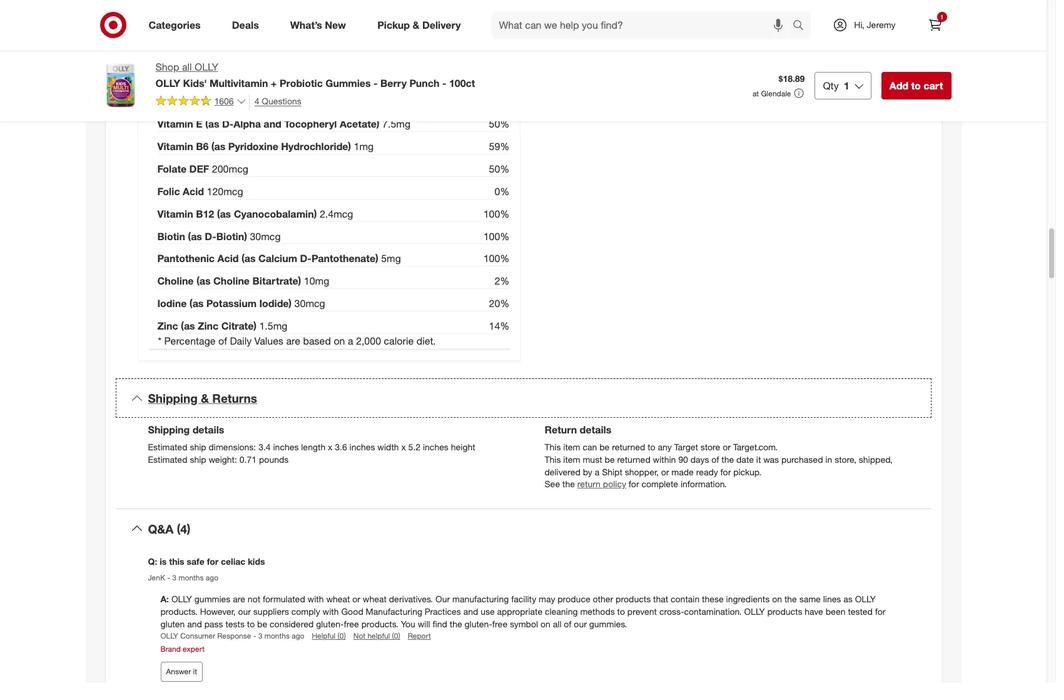 Task type: describe. For each thing, give the bounding box(es) containing it.
2 this from the top
[[545, 454, 561, 465]]

alpha
[[234, 118, 261, 130]]

olly down gluten
[[161, 632, 178, 641]]

0 vertical spatial d-
[[222, 118, 234, 130]]

0 horizontal spatial on
[[334, 335, 345, 347]]

biotin)
[[216, 230, 247, 243]]

manufacturing
[[366, 607, 422, 617]]

1 choline from the left
[[157, 275, 194, 287]]

contain
[[671, 594, 700, 605]]

citrate)
[[221, 320, 257, 332]]

a:
[[161, 594, 171, 605]]

2 zinc from the left
[[198, 320, 219, 332]]

(as right b12
[[217, 208, 231, 220]]

mcg up gummies
[[338, 51, 358, 63]]

probiotic
[[280, 77, 323, 89]]

0 vertical spatial are
[[286, 335, 300, 347]]

calorie
[[384, 335, 414, 347]]

1 vertical spatial d-
[[205, 230, 216, 243]]

purchased
[[782, 454, 823, 465]]

qty 1
[[823, 79, 850, 92]]

at glendale
[[753, 89, 791, 98]]

this
[[169, 557, 184, 567]]

olly gummies are not formulated with wheat or wheat derivatives. our manufacturing facility may produce other products that contain these ingredients on the same lines as olly products. however, our suppliers comply with good manufacturing practices and use appropriate cleaning methods to prevent cross-contamination. olly products have been tested for gluten and pass tests to be considered gluten-free products. you will find the gluten-free symbol on all of our gummies.
[[161, 594, 886, 630]]

30 for biotin)
[[250, 230, 261, 243]]

0 vertical spatial returned
[[612, 442, 646, 452]]

was
[[764, 454, 779, 465]]

2 gluten- from the left
[[465, 619, 492, 630]]

not
[[353, 632, 366, 641]]

not helpful  (0) button
[[353, 631, 400, 642]]

$18.89
[[779, 73, 805, 84]]

2 x from the left
[[401, 442, 406, 452]]

shipping for shipping & returns
[[148, 391, 198, 405]]

shop
[[156, 61, 179, 73]]

response
[[217, 632, 251, 641]]

4 questions link
[[249, 94, 302, 109]]

olly up kids'
[[195, 61, 218, 73]]

1 vertical spatial months
[[265, 632, 290, 641]]

use
[[481, 607, 495, 617]]

lines
[[823, 594, 841, 605]]

(as right biotin
[[188, 230, 202, 243]]

questions
[[262, 96, 302, 106]]

1 link
[[922, 11, 949, 39]]

tests
[[226, 619, 245, 630]]

0 vertical spatial be
[[600, 442, 610, 452]]

image of olly kids' multivitamin + probiotic gummies - berry punch - 100ct image
[[95, 60, 146, 110]]

200
[[212, 163, 229, 175]]

iodine
[[157, 297, 187, 310]]

0 vertical spatial with
[[308, 594, 324, 605]]

to inside button
[[912, 79, 921, 92]]

are inside olly gummies are not formulated with wheat or wheat derivatives. our manufacturing facility may produce other products that contain these ingredients on the same lines as olly products. however, our suppliers comply with good manufacturing practices and use appropriate cleaning methods to prevent cross-contamination. olly products have been tested for gluten and pass tests to be considered gluten-free products. you will find the gluten-free symbol on all of our gummies.
[[233, 594, 245, 605]]

def
[[189, 163, 209, 175]]

1 vertical spatial ago
[[292, 632, 305, 641]]

return details this item can be returned to any target store or target.com. this item must be returned within 90 days of the date it was purchased in store, shipped, delivered by a shipt shopper, or made ready for pickup. see the return policy for complete information.
[[545, 423, 893, 490]]

target
[[674, 442, 698, 452]]

for right the ready
[[721, 467, 731, 477]]

30 for iodide)
[[295, 297, 306, 310]]

q:
[[148, 557, 157, 567]]

(as down pantothenic
[[197, 275, 211, 287]]

olly up gluten
[[171, 594, 192, 605]]

olly up tested
[[855, 594, 876, 605]]

2.4
[[320, 208, 334, 220]]

(as right b6
[[211, 140, 226, 153]]

search button
[[788, 11, 818, 41]]

what's new
[[290, 19, 346, 31]]

to up gummies.
[[618, 607, 625, 617]]

date
[[737, 454, 754, 465]]

1 vertical spatial 1
[[844, 79, 850, 92]]

mcg up pantothenate)
[[334, 208, 353, 220]]

(as up choline (as choline bitartrate) 10 mg
[[242, 252, 256, 265]]

based
[[303, 335, 331, 347]]

search
[[788, 20, 818, 32]]

helpful  (0)
[[312, 632, 346, 641]]

(as down sugars
[[206, 51, 220, 63]]

1606
[[214, 96, 234, 107]]

facility
[[511, 594, 537, 605]]

100ct
[[449, 77, 475, 89]]

vitamin for b12
[[157, 208, 193, 220]]

vitamin up the vitamin c (as ascorbic acid) 30 mg at the top of the page
[[223, 51, 258, 63]]

considered
[[270, 619, 314, 630]]

(as right 'd' at the top
[[206, 95, 220, 108]]

months inside q: is this safe for celiac kids jenk - 3 months ago
[[179, 573, 204, 583]]

q&a (4) button
[[115, 509, 932, 549]]

ready
[[696, 467, 718, 477]]

appropriate
[[497, 607, 543, 617]]

punch
[[410, 77, 440, 89]]

0 vertical spatial a
[[348, 335, 353, 347]]

add to cart button
[[882, 72, 952, 99]]

iodine (as potassium iodide) 30 mcg
[[157, 297, 325, 310]]

or inside olly gummies are not formulated with wheat or wheat derivatives. our manufacturing facility may produce other products that contain these ingredients on the same lines as olly products. however, our suppliers comply with good manufacturing practices and use appropriate cleaning methods to prevent cross-contamination. olly products have been tested for gluten and pass tests to be considered gluten-free products. you will find the gluten-free symbol on all of our gummies.
[[353, 594, 361, 605]]

2 horizontal spatial 1
[[941, 13, 944, 21]]

return
[[545, 423, 577, 436]]

0 vertical spatial of
[[218, 335, 227, 347]]

- left berry
[[374, 77, 378, 89]]

2 vertical spatial on
[[541, 619, 551, 630]]

details for return
[[580, 423, 612, 436]]

0 vertical spatial 30
[[295, 73, 307, 86]]

consumer
[[180, 632, 215, 641]]

1 a from the left
[[196, 51, 203, 63]]

expert
[[183, 645, 205, 654]]

1 item from the top
[[564, 442, 581, 452]]

1 ship from the top
[[190, 442, 206, 452]]

have
[[805, 607, 824, 617]]

folic
[[157, 185, 180, 198]]

folate
[[157, 163, 187, 175]]

vitamin for c
[[157, 73, 193, 86]]

1 vertical spatial products.
[[362, 619, 399, 630]]

1 iu) from the left
[[323, 95, 336, 108]]

mg right pantothenate)
[[387, 252, 401, 265]]

2,000
[[356, 335, 381, 347]]

1 zinc from the left
[[157, 320, 178, 332]]

vitamin d (as cholecalciferol) (400 iu) (800 iu)
[[157, 95, 375, 108]]

cholecalciferol)
[[223, 95, 298, 108]]

to inside return details this item can be returned to any target store or target.com. this item must be returned within 90 days of the date it was purchased in store, shipped, delivered by a shipt shopper, or made ready for pickup. see the return policy for complete information.
[[648, 442, 656, 452]]

pounds
[[259, 454, 289, 465]]

10
[[304, 275, 315, 287]]

answer
[[166, 667, 191, 677]]

tested
[[848, 607, 873, 617]]

1 horizontal spatial and
[[264, 118, 282, 130]]

complete
[[642, 479, 679, 490]]

return
[[578, 479, 601, 490]]

added
[[157, 28, 188, 41]]

100% for pantothenic acid (as calcium d-pantothenate) 5 mg
[[484, 252, 510, 265]]

2 horizontal spatial d-
[[300, 252, 312, 265]]

formulated
[[263, 594, 305, 605]]

hi, jeremy
[[855, 19, 896, 30]]

tocopheryl
[[284, 118, 337, 130]]

2 horizontal spatial or
[[723, 442, 731, 452]]

mg down acetate)
[[360, 140, 374, 153]]

1 wheat from the left
[[326, 594, 350, 605]]

pyridoxine
[[228, 140, 278, 153]]

may
[[539, 594, 555, 605]]

what's new link
[[280, 11, 362, 39]]

width
[[378, 442, 399, 452]]

2
[[227, 28, 233, 41]]

cleaning
[[545, 607, 578, 617]]

50% for mg
[[489, 118, 510, 130]]

0 horizontal spatial products.
[[161, 607, 198, 617]]

is
[[160, 557, 167, 567]]

olly down the ingredients
[[744, 607, 765, 617]]

shopper,
[[625, 467, 659, 477]]

1 vertical spatial be
[[605, 454, 615, 465]]

choline (as choline bitartrate) 10 mg
[[157, 275, 329, 287]]

mg up "values"
[[273, 320, 288, 332]]

- left 100ct
[[442, 77, 447, 89]]

3 inside q: is this safe for celiac kids jenk - 3 months ago
[[172, 573, 176, 583]]

the left same
[[785, 594, 797, 605]]

shipping & returns
[[148, 391, 257, 405]]

100% for vitamin b12 (as cyanocobalamin) 2.4 mcg
[[484, 208, 510, 220]]

of inside return details this item can be returned to any target store or target.com. this item must be returned within 90 days of the date it was purchased in store, shipped, delivered by a shipt shopper, or made ready for pickup. see the return policy for complete information.
[[712, 454, 719, 465]]

2 inches from the left
[[350, 442, 375, 452]]

1 estimated from the top
[[148, 442, 187, 452]]

& for shipping
[[201, 391, 209, 405]]

the down delivered on the right bottom of the page
[[563, 479, 575, 490]]

biotin
[[157, 230, 185, 243]]

vitamin e (as d-alpha and tocopheryl acetate) 7.5 mg
[[157, 118, 411, 130]]

c
[[196, 73, 203, 86]]

manufacturing
[[453, 594, 509, 605]]

to right tests
[[247, 619, 255, 630]]

g
[[233, 28, 239, 41]]

q&a (4)
[[148, 522, 191, 536]]

3 inches from the left
[[423, 442, 449, 452]]

height
[[451, 442, 476, 452]]

2 (0) from the left
[[392, 632, 400, 641]]

mg down pantothenate)
[[315, 275, 329, 287]]

vitamin b6 (as pyridoxine hydrochloride) 1 mg
[[157, 140, 374, 153]]



Task type: locate. For each thing, give the bounding box(es) containing it.
1 vertical spatial acid
[[217, 252, 239, 265]]

0 vertical spatial estimated
[[148, 442, 187, 452]]

helpful
[[312, 632, 336, 641]]

been
[[826, 607, 846, 617]]

0 horizontal spatial it
[[193, 667, 197, 677]]

& inside dropdown button
[[201, 391, 209, 405]]

- inside q: is this safe for celiac kids jenk - 3 months ago
[[167, 573, 170, 583]]

1 horizontal spatial iu)
[[361, 95, 375, 108]]

d-
[[222, 118, 234, 130], [205, 230, 216, 243], [300, 252, 312, 265]]

answer it button
[[161, 662, 203, 682]]

it left was
[[757, 454, 761, 465]]

0 vertical spatial products
[[616, 594, 651, 605]]

it inside return details this item can be returned to any target store or target.com. this item must be returned within 90 days of the date it was purchased in store, shipped, delivered by a shipt shopper, or made ready for pickup. see the return policy for complete information.
[[757, 454, 761, 465]]

14%
[[489, 320, 510, 332]]

0 horizontal spatial products
[[616, 594, 651, 605]]

1.5
[[259, 320, 273, 332]]

practices
[[425, 607, 461, 617]]

2 wheat from the left
[[363, 594, 387, 605]]

shipping down shipping & returns
[[148, 423, 190, 436]]

pantothenic acid (as calcium d-pantothenate) 5 mg
[[157, 252, 401, 265]]

answer it
[[166, 667, 197, 677]]

are left based
[[286, 335, 300, 347]]

1 down acetate)
[[354, 140, 360, 153]]

gluten- up "helpful  (0)"
[[316, 619, 344, 630]]

to left 'any' at the right of page
[[648, 442, 656, 452]]

30 down 10
[[295, 297, 306, 310]]

ship left dimensions:
[[190, 442, 206, 452]]

2 vertical spatial be
[[257, 619, 267, 630]]

1 horizontal spatial gluten-
[[465, 619, 492, 630]]

ago
[[206, 573, 218, 583], [292, 632, 305, 641]]

1 horizontal spatial ago
[[292, 632, 305, 641]]

add to cart
[[890, 79, 944, 92]]

3.6
[[335, 442, 347, 452]]

for right 'safe'
[[207, 557, 219, 567]]

1 vertical spatial a
[[595, 467, 600, 477]]

vitamin for a
[[157, 51, 193, 63]]

1 horizontal spatial details
[[580, 423, 612, 436]]

it
[[757, 454, 761, 465], [193, 667, 197, 677]]

2 horizontal spatial inches
[[423, 442, 449, 452]]

mcg down cyanocobalamin)
[[261, 230, 281, 243]]

store
[[701, 442, 721, 452]]

information.
[[681, 479, 727, 490]]

50% for mcg
[[489, 163, 510, 175]]

1 50% from the top
[[489, 118, 510, 130]]

0 vertical spatial months
[[179, 573, 204, 583]]

a left the palmitate)
[[261, 51, 268, 63]]

0 vertical spatial ship
[[190, 442, 206, 452]]

and down the manufacturing at the left bottom of page
[[464, 607, 478, 617]]

to right the add
[[912, 79, 921, 92]]

1 horizontal spatial 1
[[844, 79, 850, 92]]

1 vertical spatial 100%
[[484, 230, 510, 243]]

by
[[583, 467, 593, 477]]

details inside return details this item can be returned to any target store or target.com. this item must be returned within 90 days of the date it was purchased in store, shipped, delivered by a shipt shopper, or made ready for pickup. see the return policy for complete information.
[[580, 423, 612, 436]]

1 horizontal spatial inches
[[350, 442, 375, 452]]

of down store on the right of page
[[712, 454, 719, 465]]

vitamin
[[157, 51, 193, 63], [223, 51, 258, 63], [157, 73, 193, 86], [157, 95, 193, 108], [157, 118, 193, 130], [157, 140, 193, 153], [157, 208, 193, 220]]

acid down biotin)
[[217, 252, 239, 265]]

ago up gummies
[[206, 573, 218, 583]]

be inside olly gummies are not formulated with wheat or wheat derivatives. our manufacturing facility may produce other products that contain these ingredients on the same lines as olly products. however, our suppliers comply with good manufacturing practices and use appropriate cleaning methods to prevent cross-contamination. olly products have been tested for gluten and pass tests to be considered gluten-free products. you will find the gluten-free symbol on all of our gummies.
[[257, 619, 267, 630]]

0 horizontal spatial &
[[201, 391, 209, 405]]

months down the considered
[[265, 632, 290, 641]]

1 0% from the top
[[495, 6, 510, 18]]

(as right iodine
[[190, 297, 204, 310]]

1 vertical spatial of
[[712, 454, 719, 465]]

(4)
[[177, 522, 191, 536]]

sugars
[[191, 28, 225, 41]]

0% up 4%
[[495, 6, 510, 18]]

1 horizontal spatial acid
[[217, 252, 239, 265]]

30 right acid)
[[295, 73, 307, 86]]

What can we help you find? suggestions appear below search field
[[492, 11, 796, 39]]

2 vertical spatial d-
[[300, 252, 312, 265]]

not helpful  (0)
[[353, 632, 400, 641]]

1 vertical spatial item
[[564, 454, 581, 465]]

a up the c
[[196, 51, 203, 63]]

add
[[890, 79, 909, 92]]

0 horizontal spatial or
[[353, 594, 361, 605]]

3 100% from the top
[[484, 252, 510, 265]]

0 vertical spatial products.
[[161, 607, 198, 617]]

and
[[264, 118, 282, 130], [464, 607, 478, 617], [187, 619, 202, 630]]

0 vertical spatial shipping
[[148, 391, 198, 405]]

120
[[207, 185, 224, 198]]

mg down berry
[[396, 118, 411, 130]]

0 vertical spatial &
[[413, 19, 420, 31]]

2 50% from the top
[[489, 163, 510, 175]]

a inside return details this item can be returned to any target store or target.com. this item must be returned within 90 days of the date it was purchased in store, shipped, delivered by a shipt shopper, or made ready for pickup. see the return policy for complete information.
[[595, 467, 600, 477]]

2 choline from the left
[[213, 275, 250, 287]]

it inside button
[[193, 667, 197, 677]]

shipping down *
[[148, 391, 198, 405]]

iu) right (400
[[323, 95, 336, 108]]

berry
[[381, 77, 407, 89]]

added sugars 2 g
[[157, 28, 239, 41]]

shipping for shipping details estimated ship dimensions: 3.4 inches length x 3.6 inches width x 5.2 inches height estimated ship weight: 0.71 pounds
[[148, 423, 190, 436]]

the left date
[[722, 454, 734, 465]]

0 horizontal spatial all
[[182, 61, 192, 73]]

1 vertical spatial ship
[[190, 454, 206, 465]]

1 horizontal spatial months
[[265, 632, 290, 641]]

1 horizontal spatial or
[[661, 467, 669, 477]]

0 horizontal spatial choline
[[157, 275, 194, 287]]

shipping & returns button
[[115, 378, 932, 418]]

e
[[196, 118, 202, 130]]

3 right response
[[258, 632, 262, 641]]

jenk
[[148, 573, 165, 583]]

100% for biotin (as d-biotin) 30 mcg
[[484, 230, 510, 243]]

vitamin for e
[[157, 118, 193, 130]]

1 horizontal spatial (0)
[[392, 632, 400, 641]]

hi,
[[855, 19, 865, 30]]

1 inches from the left
[[273, 442, 299, 452]]

1 horizontal spatial products.
[[362, 619, 399, 630]]

any
[[658, 442, 672, 452]]

products. up helpful at the bottom
[[362, 619, 399, 630]]

for inside q: is this safe for celiac kids jenk - 3 months ago
[[207, 557, 219, 567]]

(as up percentage
[[181, 320, 195, 332]]

shipping details estimated ship dimensions: 3.4 inches length x 3.6 inches width x 5.2 inches height estimated ship weight: 0.71 pounds
[[148, 423, 476, 465]]

1 vertical spatial on
[[772, 594, 782, 605]]

0 vertical spatial all
[[182, 61, 192, 73]]

0 horizontal spatial months
[[179, 573, 204, 583]]

a
[[348, 335, 353, 347], [595, 467, 600, 477]]

1 vertical spatial returned
[[617, 454, 651, 465]]

pickup.
[[734, 467, 762, 477]]

choline up potassium
[[213, 275, 250, 287]]

acetate)
[[340, 118, 380, 130]]

zinc (as zinc citrate) 1.5 mg
[[157, 320, 288, 332]]

details up can
[[580, 423, 612, 436]]

made
[[672, 467, 694, 477]]

for down shopper,
[[629, 479, 639, 490]]

1 horizontal spatial choline
[[213, 275, 250, 287]]

be down suppliers
[[257, 619, 267, 630]]

shipping inside "shipping & returns" dropdown button
[[148, 391, 198, 405]]

pickup & delivery
[[378, 19, 461, 31]]

it right answer
[[193, 667, 197, 677]]

of down zinc (as zinc citrate) 1.5 mg
[[218, 335, 227, 347]]

brand
[[161, 645, 181, 654]]

0%
[[495, 6, 510, 18], [495, 185, 510, 198]]

0 vertical spatial acid
[[183, 185, 204, 198]]

kids'
[[183, 77, 207, 89]]

0 vertical spatial item
[[564, 442, 581, 452]]

or up good on the left bottom
[[353, 594, 361, 605]]

be right can
[[600, 442, 610, 452]]

zinc
[[157, 320, 178, 332], [198, 320, 219, 332]]

multivitamin
[[210, 77, 268, 89]]

all down cleaning
[[553, 619, 562, 630]]

0 horizontal spatial acid
[[183, 185, 204, 198]]

percentage
[[164, 335, 216, 347]]

of inside olly gummies are not formulated with wheat or wheat derivatives. our manufacturing facility may produce other products that contain these ingredients on the same lines as olly products. however, our suppliers comply with good manufacturing practices and use appropriate cleaning methods to prevent cross-contamination. olly products have been tested for gluten and pass tests to be considered gluten-free products. you will find the gluten-free symbol on all of our gummies.
[[564, 619, 572, 630]]

0 horizontal spatial and
[[187, 619, 202, 630]]

mcg down 200
[[224, 185, 243, 198]]

new
[[325, 19, 346, 31]]

(0) left not
[[338, 632, 346, 641]]

details for shipping
[[193, 423, 224, 436]]

inches right 3.6
[[350, 442, 375, 452]]

acid for folic
[[183, 185, 204, 198]]

5.2
[[408, 442, 421, 452]]

or right store on the right of page
[[723, 442, 731, 452]]

mcg
[[338, 51, 358, 63], [229, 163, 248, 175], [224, 185, 243, 198], [334, 208, 353, 220], [261, 230, 281, 243], [306, 297, 325, 310]]

gluten- down the use in the bottom of the page
[[465, 619, 492, 630]]

zinc up percentage
[[198, 320, 219, 332]]

2 details from the left
[[580, 423, 612, 436]]

palmitate)
[[271, 51, 319, 63]]

2 vertical spatial or
[[353, 594, 361, 605]]

a right by
[[595, 467, 600, 477]]

the right find
[[450, 619, 462, 630]]

ago down the considered
[[292, 632, 305, 641]]

you
[[401, 619, 416, 630]]

0 vertical spatial our
[[238, 607, 251, 617]]

1 vertical spatial products
[[768, 607, 803, 617]]

x left 3.6
[[328, 442, 333, 452]]

2 vertical spatial 30
[[295, 297, 306, 310]]

what's
[[290, 19, 322, 31]]

1 horizontal spatial 3
[[258, 632, 262, 641]]

2 100% from the top
[[484, 230, 510, 243]]

with up comply
[[308, 594, 324, 605]]

for inside olly gummies are not formulated with wheat or wheat derivatives. our manufacturing facility may produce other products that contain these ingredients on the same lines as olly products. however, our suppliers comply with good manufacturing practices and use appropriate cleaning methods to prevent cross-contamination. olly products have been tested for gluten and pass tests to be considered gluten-free products. you will find the gluten-free symbol on all of our gummies.
[[876, 607, 886, 617]]

0% down 59%
[[495, 185, 510, 198]]

vitamin left 'd' at the top
[[157, 95, 193, 108]]

0 horizontal spatial gluten-
[[316, 619, 344, 630]]

2 free from the left
[[492, 619, 508, 630]]

methods
[[580, 607, 615, 617]]

qty
[[823, 79, 839, 92]]

0 horizontal spatial ago
[[206, 573, 218, 583]]

50%
[[489, 118, 510, 130], [489, 163, 510, 175]]

1 horizontal spatial all
[[553, 619, 562, 630]]

iu) right (800
[[361, 95, 375, 108]]

2 estimated from the top
[[148, 454, 187, 465]]

& right pickup
[[413, 19, 420, 31]]

this up delivered on the right bottom of the page
[[545, 454, 561, 465]]

within
[[653, 454, 676, 465]]

2 0% from the top
[[495, 185, 510, 198]]

that
[[653, 594, 669, 605]]

d- down b12
[[205, 230, 216, 243]]

the
[[722, 454, 734, 465], [563, 479, 575, 490], [785, 594, 797, 605], [450, 619, 462, 630]]

1 horizontal spatial products
[[768, 607, 803, 617]]

on right based
[[334, 335, 345, 347]]

0 horizontal spatial inches
[[273, 442, 299, 452]]

are left not on the left of page
[[233, 594, 245, 605]]

2 vertical spatial 100%
[[484, 252, 510, 265]]

b6
[[196, 140, 209, 153]]

+
[[271, 77, 277, 89]]

1 right qty
[[844, 79, 850, 92]]

or
[[723, 442, 731, 452], [661, 467, 669, 477], [353, 594, 361, 605]]

zinc up *
[[157, 320, 178, 332]]

find
[[433, 619, 447, 630]]

vitamin up biotin
[[157, 208, 193, 220]]

5
[[381, 252, 387, 265]]

1 horizontal spatial wheat
[[363, 594, 387, 605]]

0 vertical spatial 3
[[172, 573, 176, 583]]

olly down shop at the left of page
[[156, 77, 180, 89]]

1 horizontal spatial our
[[574, 619, 587, 630]]

2 vertical spatial 1
[[354, 140, 360, 153]]

on right the ingredients
[[772, 594, 782, 605]]

all inside shop all olly olly kids' multivitamin + probiotic gummies - berry punch - 100ct
[[182, 61, 192, 73]]

acid for pantothenic
[[217, 252, 239, 265]]

in
[[826, 454, 833, 465]]

30 down vitamin b12 (as cyanocobalamin) 2.4 mcg in the left top of the page
[[250, 230, 261, 243]]

1 gluten- from the left
[[316, 619, 344, 630]]

ascorbic
[[223, 73, 266, 86]]

bitartrate)
[[253, 275, 301, 287]]

1 (0) from the left
[[338, 632, 346, 641]]

all
[[182, 61, 192, 73], [553, 619, 562, 630]]

0 vertical spatial 50%
[[489, 118, 510, 130]]

2 horizontal spatial on
[[772, 594, 782, 605]]

1 vertical spatial 0%
[[495, 185, 510, 198]]

inches up pounds
[[273, 442, 299, 452]]

0 vertical spatial 100%
[[484, 208, 510, 220]]

1 vertical spatial 3
[[258, 632, 262, 641]]

1 vertical spatial or
[[661, 467, 669, 477]]

1 vertical spatial 30
[[250, 230, 261, 243]]

products. up gluten
[[161, 607, 198, 617]]

0 vertical spatial on
[[334, 335, 345, 347]]

acid left 120
[[183, 185, 204, 198]]

1 details from the left
[[193, 423, 224, 436]]

delivery
[[422, 19, 461, 31]]

with
[[308, 594, 324, 605], [323, 607, 339, 617]]

jeremy
[[867, 19, 896, 30]]

0 horizontal spatial x
[[328, 442, 333, 452]]

0 vertical spatial 0%
[[495, 6, 510, 18]]

1
[[941, 13, 944, 21], [844, 79, 850, 92], [354, 140, 360, 153]]

pantothenic
[[157, 252, 215, 265]]

1 100% from the top
[[484, 208, 510, 220]]

for
[[721, 467, 731, 477], [629, 479, 639, 490], [207, 557, 219, 567], [876, 607, 886, 617]]

1 horizontal spatial a
[[595, 467, 600, 477]]

vitamin up folate
[[157, 140, 193, 153]]

shipping inside shipping details estimated ship dimensions: 3.4 inches length x 3.6 inches width x 5.2 inches height estimated ship weight: 0.71 pounds
[[148, 423, 190, 436]]

calcium
[[258, 252, 297, 265]]

mg up (400
[[307, 73, 321, 86]]

details inside shipping details estimated ship dimensions: 3.4 inches length x 3.6 inches width x 5.2 inches height estimated ship weight: 0.71 pounds
[[193, 423, 224, 436]]

1 vertical spatial it
[[193, 667, 197, 677]]

deals link
[[221, 11, 275, 39]]

(800
[[339, 95, 359, 108]]

1 x from the left
[[328, 442, 333, 452]]

can
[[583, 442, 597, 452]]

0 horizontal spatial wheat
[[326, 594, 350, 605]]

vitamin for d
[[157, 95, 193, 108]]

mcg down 10
[[306, 297, 325, 310]]

2 item from the top
[[564, 454, 581, 465]]

1 horizontal spatial are
[[286, 335, 300, 347]]

or down within
[[661, 467, 669, 477]]

cross-
[[660, 607, 684, 617]]

0 vertical spatial 1
[[941, 13, 944, 21]]

1 shipping from the top
[[148, 391, 198, 405]]

vitamin left e
[[157, 118, 193, 130]]

2 iu) from the left
[[361, 95, 375, 108]]

comply
[[292, 607, 320, 617]]

1 vertical spatial shipping
[[148, 423, 190, 436]]

ago inside q: is this safe for celiac kids jenk - 3 months ago
[[206, 573, 218, 583]]

d- up 10
[[300, 252, 312, 265]]

ship
[[190, 442, 206, 452], [190, 454, 206, 465]]

1 this from the top
[[545, 442, 561, 452]]

target.com.
[[733, 442, 778, 452]]

folate def 200 mcg
[[157, 163, 248, 175]]

2 horizontal spatial and
[[464, 607, 478, 617]]

0 horizontal spatial 1
[[354, 140, 360, 153]]

0 vertical spatial it
[[757, 454, 761, 465]]

- right jenk
[[167, 573, 170, 583]]

mcg down pyridoxine
[[229, 163, 248, 175]]

0 horizontal spatial of
[[218, 335, 227, 347]]

& for pickup
[[413, 19, 420, 31]]

vitamin a (as vitamin a palmitate) 300 mcg
[[157, 51, 358, 63]]

1 horizontal spatial d-
[[222, 118, 234, 130]]

with left good on the left bottom
[[323, 607, 339, 617]]

1 free from the left
[[344, 619, 359, 630]]

produce
[[558, 594, 591, 605]]

products up prevent
[[616, 594, 651, 605]]

2 a from the left
[[261, 51, 268, 63]]

3 down this
[[172, 573, 176, 583]]

ship left weight:
[[190, 454, 206, 465]]

33%
[[489, 51, 510, 63]]

2 vertical spatial and
[[187, 619, 202, 630]]

1 vertical spatial estimated
[[148, 454, 187, 465]]

2 shipping from the top
[[148, 423, 190, 436]]

1 right jeremy
[[941, 13, 944, 21]]

2 ship from the top
[[190, 454, 206, 465]]

1 vertical spatial &
[[201, 391, 209, 405]]

(0) right helpful at the bottom
[[392, 632, 400, 641]]

(as right the c
[[206, 73, 220, 86]]

50% down 59%
[[489, 163, 510, 175]]

products down same
[[768, 607, 803, 617]]

1 vertical spatial our
[[574, 619, 587, 630]]

these
[[702, 594, 724, 605]]

1 horizontal spatial free
[[492, 619, 508, 630]]

(as right e
[[205, 118, 219, 130]]

all inside olly gummies are not formulated with wheat or wheat derivatives. our manufacturing facility may produce other products that contain these ingredients on the same lines as olly products. however, our suppliers comply with good manufacturing practices and use appropriate cleaning methods to prevent cross-contamination. olly products have been tested for gluten and pass tests to be considered gluten-free products. you will find the gluten-free symbol on all of our gummies.
[[553, 619, 562, 630]]

- right response
[[253, 632, 256, 641]]

0 horizontal spatial 3
[[172, 573, 176, 583]]

1 vertical spatial with
[[323, 607, 339, 617]]

days
[[691, 454, 709, 465]]

vitamin for b6
[[157, 140, 193, 153]]

1 vertical spatial this
[[545, 454, 561, 465]]

of down cleaning
[[564, 619, 572, 630]]



Task type: vqa. For each thing, say whether or not it's contained in the screenshot.


